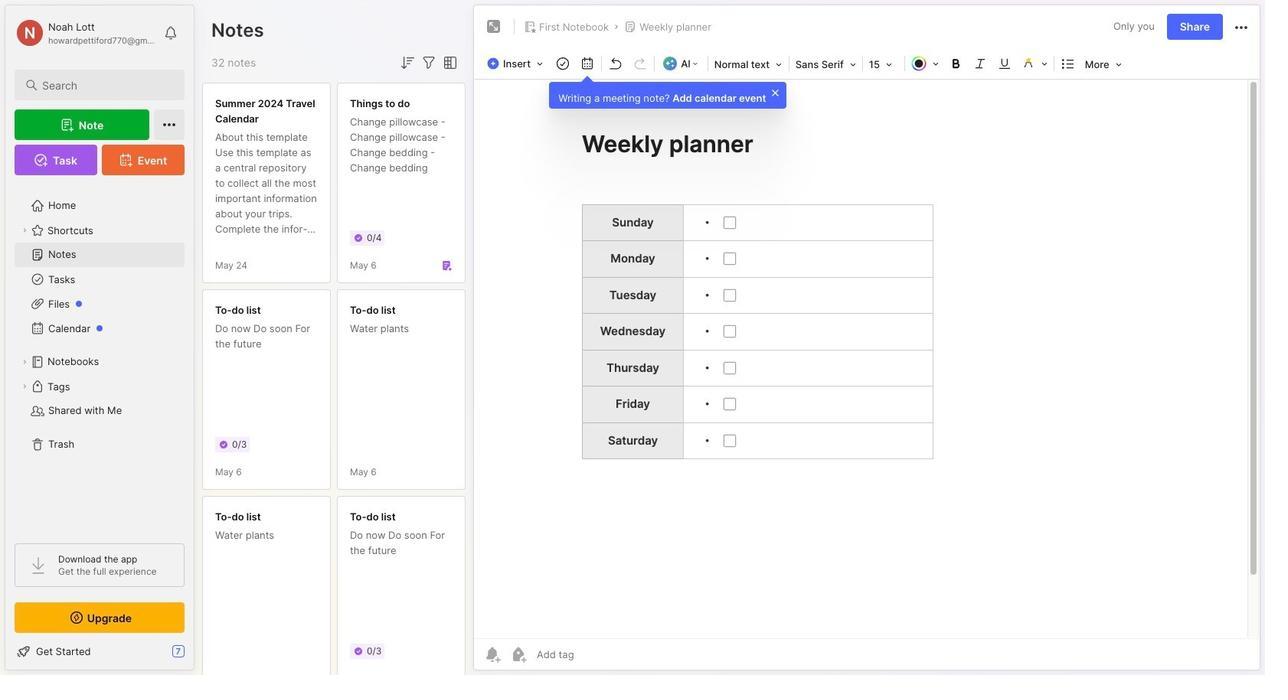 Task type: vqa. For each thing, say whether or not it's contained in the screenshot.
Jimothy Peterson avatar
no



Task type: locate. For each thing, give the bounding box(es) containing it.
More actions field
[[1232, 17, 1251, 37]]

click to collapse image
[[193, 647, 205, 666]]

Heading level field
[[710, 54, 787, 75]]

Add filters field
[[420, 54, 438, 72]]

more actions image
[[1232, 18, 1251, 37]]

add a reminder image
[[483, 646, 502, 664]]

Search text field
[[42, 78, 171, 93]]

expand note image
[[485, 18, 503, 36]]

none search field inside main element
[[42, 76, 171, 94]]

More field
[[1081, 54, 1126, 75]]

add filters image
[[420, 54, 438, 72]]

bulleted list image
[[1058, 53, 1079, 74]]

undo image
[[605, 53, 627, 74]]

Add tag field
[[535, 648, 651, 662]]

note window element
[[473, 5, 1261, 675]]

None search field
[[42, 76, 171, 94]]

tree
[[5, 185, 194, 530]]

tree inside main element
[[5, 185, 194, 530]]

task image
[[552, 53, 574, 74]]

expand notebooks image
[[20, 358, 29, 367]]

italic image
[[970, 53, 991, 74]]

underline image
[[994, 53, 1016, 74]]

Help and Learning task checklist field
[[5, 640, 194, 664]]



Task type: describe. For each thing, give the bounding box(es) containing it.
calendar event image
[[577, 53, 598, 74]]

Sort options field
[[398, 54, 417, 72]]

View options field
[[438, 54, 460, 72]]

add tag image
[[509, 646, 528, 664]]

Highlight field
[[1017, 53, 1052, 74]]

main element
[[0, 0, 199, 676]]

Note Editor text field
[[474, 79, 1260, 639]]

Insert field
[[483, 53, 551, 74]]

bold image
[[945, 53, 966, 74]]

Font size field
[[865, 54, 903, 75]]

expand tags image
[[20, 382, 29, 391]]

Account field
[[15, 18, 156, 48]]

Font family field
[[791, 54, 861, 75]]

Font color field
[[907, 53, 943, 74]]



